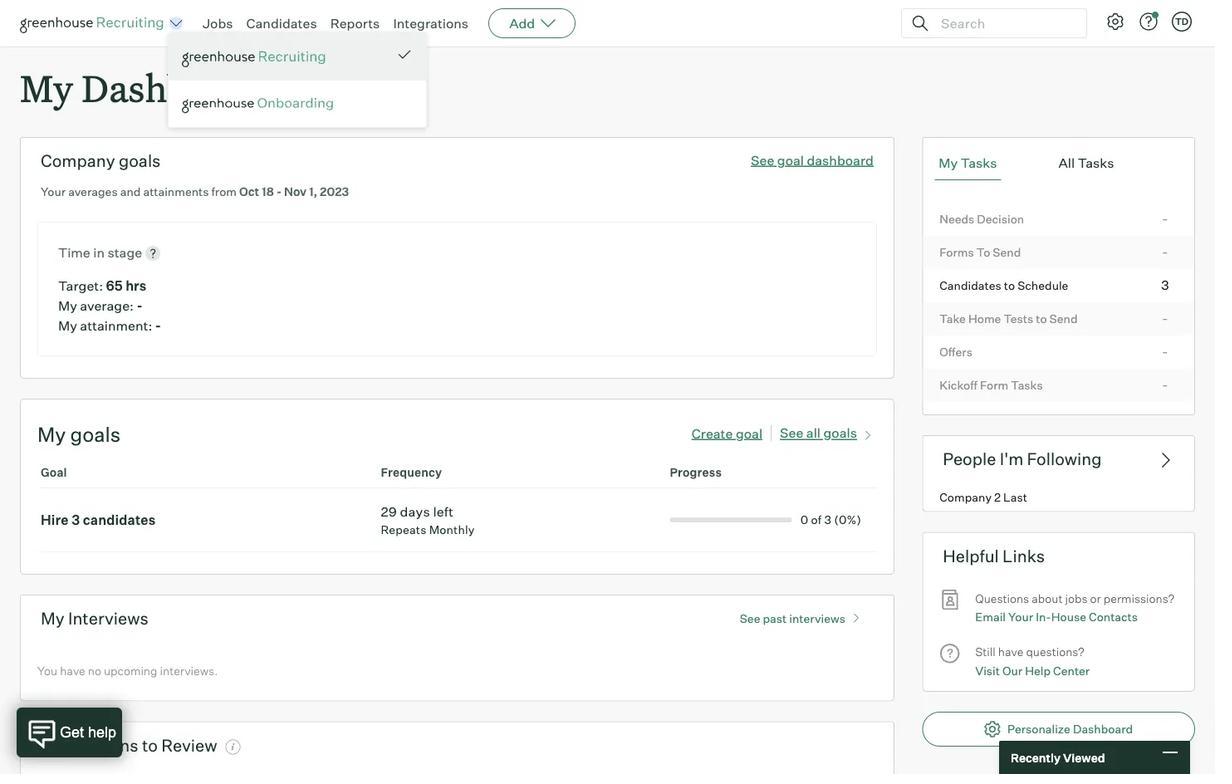 Task type: locate. For each thing, give the bounding box(es) containing it.
take home tests to send
[[940, 311, 1078, 326]]

nov
[[284, 185, 307, 199]]

2 vertical spatial to
[[142, 735, 158, 756]]

td
[[1175, 16, 1189, 27]]

still
[[975, 645, 996, 659]]

offers
[[940, 344, 972, 359]]

tasks inside button
[[1078, 155, 1114, 171]]

greenhouse recruiting image up my dashboard
[[20, 13, 169, 33]]

have up our at the right of the page
[[998, 645, 1023, 659]]

1 horizontal spatial tasks
[[1011, 378, 1043, 392]]

2 vertical spatial see
[[740, 611, 760, 626]]

goals for company goals
[[119, 150, 161, 171]]

1 vertical spatial company
[[940, 490, 992, 504]]

have for no
[[60, 664, 85, 678]]

tests
[[1004, 311, 1033, 326]]

see goal dashboard link
[[751, 152, 874, 168]]

following
[[1027, 449, 1102, 469]]

attainments
[[143, 185, 209, 199]]

1 vertical spatial greenhouse recruiting image
[[182, 47, 331, 67]]

candidates right the jobs link
[[246, 15, 317, 32]]

0 vertical spatial have
[[998, 645, 1023, 659]]

all tasks button
[[1054, 146, 1118, 180]]

1 horizontal spatial dashboard
[[1073, 722, 1133, 736]]

hrs
[[126, 278, 146, 294]]

jobs link
[[203, 15, 233, 32]]

0 horizontal spatial to
[[142, 735, 158, 756]]

last
[[1003, 490, 1027, 504]]

you
[[37, 664, 57, 678]]

company for company goals
[[41, 150, 115, 171]]

from
[[211, 185, 237, 199]]

0 vertical spatial candidates
[[246, 15, 317, 32]]

our
[[1002, 663, 1022, 678]]

greenhouse onboarding image
[[182, 97, 413, 114]]

candidates for candidates to schedule
[[940, 278, 1001, 292]]

company up averages
[[41, 150, 115, 171]]

0 horizontal spatial company
[[41, 150, 115, 171]]

tab list
[[935, 146, 1183, 180]]

tasks
[[961, 155, 997, 171], [1078, 155, 1114, 171], [1011, 378, 1043, 392]]

1 horizontal spatial company
[[940, 490, 992, 504]]

email
[[975, 609, 1006, 624]]

send down the schedule
[[1049, 311, 1078, 326]]

send right to at the right top of the page
[[993, 245, 1021, 259]]

0 vertical spatial see
[[751, 152, 774, 168]]

personalize
[[1007, 722, 1070, 736]]

candidates down forms to send
[[940, 278, 1001, 292]]

candidates for candidates
[[246, 15, 317, 32]]

1 horizontal spatial candidates
[[940, 278, 1001, 292]]

have for questions?
[[998, 645, 1023, 659]]

my inside button
[[939, 155, 958, 171]]

configure image
[[1105, 12, 1125, 32]]

dashboard
[[807, 152, 874, 168]]

0 of 3 (0%)
[[800, 513, 861, 527]]

left
[[433, 503, 453, 520]]

tab list containing my tasks
[[935, 146, 1183, 180]]

29
[[381, 503, 397, 520]]

form
[[980, 378, 1008, 392]]

1,
[[309, 185, 317, 199]]

forms to send
[[940, 245, 1021, 259]]

1 horizontal spatial goal
[[777, 152, 804, 168]]

helpful
[[943, 545, 999, 566]]

1 vertical spatial dashboard
[[1073, 722, 1133, 736]]

my interviews
[[41, 608, 149, 629]]

to up take home tests to send
[[1004, 278, 1015, 292]]

tasks up the needs decision
[[961, 155, 997, 171]]

all
[[1058, 155, 1075, 171]]

your left averages
[[41, 185, 66, 199]]

dashboard
[[82, 63, 265, 112], [1073, 722, 1133, 736]]

0 horizontal spatial have
[[60, 664, 85, 678]]

goal for see
[[777, 152, 804, 168]]

see past interviews
[[740, 611, 845, 626]]

tasks inside button
[[961, 155, 997, 171]]

progress
[[670, 465, 722, 480]]

dashboard for personalize dashboard
[[1073, 722, 1133, 736]]

1 horizontal spatial to
[[1004, 278, 1015, 292]]

to left review
[[142, 735, 158, 756]]

dashboard inside personalize dashboard link
[[1073, 722, 1133, 736]]

your inside questions about jobs or permissions? email your in-house contacts
[[1008, 609, 1033, 624]]

tasks right form
[[1011, 378, 1043, 392]]

1 horizontal spatial your
[[1008, 609, 1033, 624]]

0 horizontal spatial dashboard
[[82, 63, 265, 112]]

0 horizontal spatial send
[[993, 245, 1021, 259]]

tasks for my tasks
[[961, 155, 997, 171]]

create
[[692, 425, 733, 441]]

see past interviews link
[[731, 604, 874, 626]]

dashboard down the jobs link
[[82, 63, 265, 112]]

2 horizontal spatial tasks
[[1078, 155, 1114, 171]]

add button
[[488, 8, 576, 38]]

2023
[[320, 185, 349, 199]]

see left dashboard at right top
[[751, 152, 774, 168]]

1 vertical spatial to
[[1036, 311, 1047, 326]]

1 vertical spatial your
[[1008, 609, 1033, 624]]

reports
[[330, 15, 380, 32]]

-
[[276, 185, 282, 199], [1162, 210, 1168, 226], [1162, 243, 1168, 260], [137, 297, 143, 314], [1162, 310, 1168, 326], [155, 317, 161, 334], [1162, 343, 1168, 359], [1162, 376, 1168, 393]]

my tasks button
[[935, 146, 1001, 180]]

tasks right all
[[1078, 155, 1114, 171]]

see left past
[[740, 611, 760, 626]]

to
[[1004, 278, 1015, 292], [1036, 311, 1047, 326], [142, 735, 158, 756]]

goals
[[119, 150, 161, 171], [70, 422, 121, 447], [823, 425, 857, 441]]

all
[[806, 425, 821, 441]]

to right tests
[[1036, 311, 1047, 326]]

0 vertical spatial dashboard
[[82, 63, 265, 112]]

progress bar
[[670, 518, 792, 523]]

see left all
[[780, 425, 803, 441]]

0 horizontal spatial your
[[41, 185, 66, 199]]

my goals
[[37, 422, 121, 447]]

in
[[93, 244, 105, 261]]

1 vertical spatial goal
[[736, 425, 762, 441]]

my for dashboard
[[20, 63, 73, 112]]

email your in-house contacts link
[[975, 608, 1138, 626]]

jobs
[[203, 15, 233, 32]]

1 vertical spatial send
[[1049, 311, 1078, 326]]

people i'm following
[[943, 449, 1102, 469]]

visit
[[975, 663, 1000, 678]]

in-
[[1036, 609, 1051, 624]]

0 horizontal spatial greenhouse recruiting image
[[20, 13, 169, 33]]

dashboard up viewed
[[1073, 722, 1133, 736]]

1 vertical spatial candidates
[[940, 278, 1001, 292]]

0 horizontal spatial candidates
[[246, 15, 317, 32]]

still have questions? visit our help center
[[975, 645, 1090, 678]]

company left 2
[[940, 490, 992, 504]]

td button
[[1172, 12, 1192, 32]]

1 horizontal spatial have
[[998, 645, 1023, 659]]

have left no
[[60, 664, 85, 678]]

0
[[800, 513, 808, 527]]

greenhouse recruiting image
[[20, 13, 169, 33], [182, 47, 331, 67]]

0 horizontal spatial goal
[[736, 425, 762, 441]]

create goal
[[692, 425, 762, 441]]

goal right create
[[736, 425, 762, 441]]

have inside still have questions? visit our help center
[[998, 645, 1023, 659]]

1 vertical spatial see
[[780, 425, 803, 441]]

my tasks
[[939, 155, 997, 171]]

or
[[1090, 591, 1101, 605]]

goals for my goals
[[70, 422, 121, 447]]

recently
[[1011, 750, 1061, 765]]

forms
[[940, 245, 974, 259]]

0 horizontal spatial tasks
[[961, 155, 997, 171]]

center
[[1053, 663, 1090, 678]]

review
[[161, 735, 217, 756]]

goal
[[777, 152, 804, 168], [736, 425, 762, 441]]

1 horizontal spatial send
[[1049, 311, 1078, 326]]

2 horizontal spatial 3
[[1161, 276, 1169, 293]]

my
[[20, 63, 73, 112], [939, 155, 958, 171], [58, 297, 77, 314], [58, 317, 77, 334], [37, 422, 66, 447], [41, 608, 64, 629]]

links
[[1002, 545, 1045, 566]]

your left in-
[[1008, 609, 1033, 624]]

interviews.
[[160, 664, 218, 678]]

people i'm following link
[[922, 435, 1195, 482]]

create goal link
[[692, 425, 780, 441]]

1 vertical spatial have
[[60, 664, 85, 678]]

goal left dashboard at right top
[[777, 152, 804, 168]]

time
[[58, 244, 90, 261]]

2 horizontal spatial to
[[1036, 311, 1047, 326]]

people
[[943, 449, 996, 469]]

0 vertical spatial to
[[1004, 278, 1015, 292]]

0 vertical spatial company
[[41, 150, 115, 171]]

0 vertical spatial goal
[[777, 152, 804, 168]]

1 horizontal spatial 3
[[824, 513, 831, 527]]

greenhouse recruiting image down candidates link
[[182, 47, 331, 67]]



Task type: vqa. For each thing, say whether or not it's contained in the screenshot.
third · from right
no



Task type: describe. For each thing, give the bounding box(es) containing it.
1 horizontal spatial greenhouse recruiting image
[[182, 47, 331, 67]]

schedule
[[1017, 278, 1068, 292]]

visit our help center link
[[975, 662, 1090, 680]]

jobs
[[1065, 591, 1088, 605]]

goal for create
[[736, 425, 762, 441]]

helpful links
[[943, 545, 1045, 566]]

target:
[[58, 278, 103, 294]]

home
[[968, 311, 1001, 326]]

integrations link
[[393, 15, 469, 32]]

interviews
[[789, 611, 845, 626]]

my dashboard
[[20, 63, 265, 112]]

see all goals
[[780, 425, 857, 441]]

hire 3 candidates
[[41, 512, 156, 528]]

td button
[[1169, 8, 1195, 35]]

kickoff form tasks
[[940, 378, 1043, 392]]

see all goals link
[[780, 421, 877, 441]]

viewed
[[1063, 750, 1105, 765]]

help
[[1025, 663, 1051, 678]]

td menu
[[168, 32, 427, 128]]

29 days left repeats monthly
[[381, 503, 475, 537]]

house
[[1051, 609, 1086, 624]]

past
[[763, 611, 787, 626]]

2
[[994, 490, 1001, 504]]

to for review
[[142, 735, 158, 756]]

recently viewed
[[1011, 750, 1105, 765]]

target: 65 hrs my average: - my attainment: -
[[58, 278, 161, 334]]

dashboard for my dashboard
[[82, 63, 265, 112]]

needs
[[940, 212, 974, 226]]

hire
[[41, 512, 69, 528]]

all tasks
[[1058, 155, 1114, 171]]

days
[[400, 503, 430, 520]]

averages
[[68, 185, 118, 199]]

0 vertical spatial greenhouse recruiting image
[[20, 13, 169, 33]]

applications to review
[[41, 735, 217, 756]]

candidates
[[83, 512, 156, 528]]

time in
[[58, 244, 108, 261]]

about
[[1032, 591, 1063, 605]]

decision
[[977, 212, 1024, 226]]

(0%)
[[834, 513, 861, 527]]

my for interviews
[[41, 608, 64, 629]]

oct
[[239, 185, 259, 199]]

Search text field
[[937, 11, 1071, 35]]

see goal dashboard
[[751, 152, 874, 168]]

candidates link
[[246, 15, 317, 32]]

tasks for all tasks
[[1078, 155, 1114, 171]]

monthly
[[429, 523, 475, 537]]

applications
[[41, 735, 138, 756]]

average:
[[80, 297, 134, 314]]

to for schedule
[[1004, 278, 1015, 292]]

company 2 last
[[940, 490, 1027, 504]]

candidates to schedule
[[940, 278, 1068, 292]]

and
[[120, 185, 141, 199]]

add
[[509, 15, 535, 32]]

you have no upcoming interviews.
[[37, 664, 218, 678]]

my for goals
[[37, 422, 66, 447]]

0 horizontal spatial 3
[[72, 512, 80, 528]]

stage
[[108, 244, 142, 261]]

integrations
[[393, 15, 469, 32]]

upcoming
[[104, 664, 157, 678]]

questions?
[[1026, 645, 1085, 659]]

needs decision
[[940, 212, 1024, 226]]

questions
[[975, 591, 1029, 605]]

0 vertical spatial your
[[41, 185, 66, 199]]

65
[[106, 278, 123, 294]]

kickoff
[[940, 378, 977, 392]]

personalize dashboard
[[1007, 722, 1133, 736]]

interviews
[[68, 608, 149, 629]]

personalize dashboard link
[[922, 712, 1195, 747]]

repeats
[[381, 523, 426, 537]]

company for company 2 last
[[940, 490, 992, 504]]

18
[[262, 185, 274, 199]]

i'm
[[1000, 449, 1023, 469]]

company goals
[[41, 150, 161, 171]]

0 vertical spatial send
[[993, 245, 1021, 259]]

my for tasks
[[939, 155, 958, 171]]

take
[[940, 311, 966, 326]]

questions about jobs or permissions? email your in-house contacts
[[975, 591, 1175, 624]]

goal
[[41, 465, 67, 480]]

see for company goals
[[751, 152, 774, 168]]

see for my interviews
[[740, 611, 760, 626]]

your averages and attainments from oct 18 - nov 1, 2023
[[41, 185, 349, 199]]

company 2 last link
[[923, 482, 1194, 511]]



